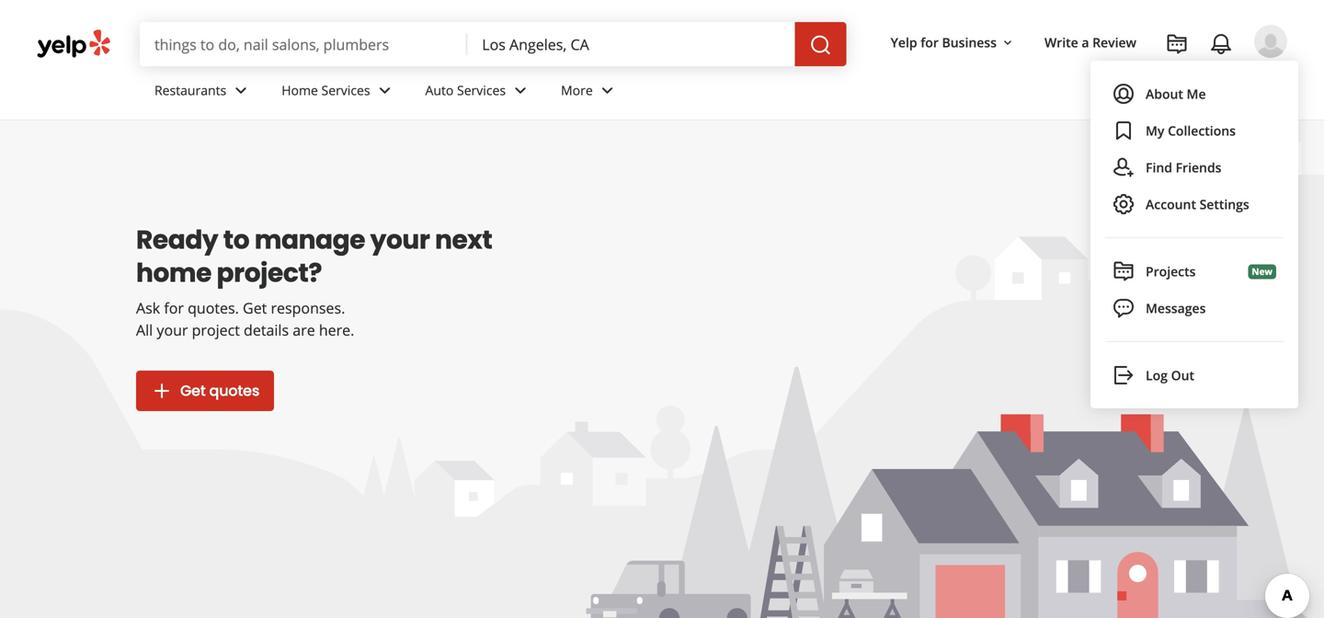 Task type: locate. For each thing, give the bounding box(es) containing it.
ask
[[136, 298, 160, 318]]

account settings
[[1146, 196, 1250, 213]]

1 horizontal spatial services
[[457, 82, 506, 99]]

24 settings v2 image
[[1113, 193, 1135, 215]]

24 chevron down v2 image inside the restaurants link
[[230, 80, 252, 102]]

for
[[921, 34, 939, 51], [164, 298, 184, 318]]

1 horizontal spatial for
[[921, 34, 939, 51]]

get right 24 add v2 icon
[[180, 380, 206, 401]]

24 chevron down v2 image right restaurants
[[230, 80, 252, 102]]

yelp for business
[[891, 34, 997, 51]]

0 horizontal spatial none field
[[155, 34, 453, 54]]

1 none field from the left
[[155, 34, 453, 54]]

0 horizontal spatial 24 chevron down v2 image
[[230, 80, 252, 102]]

2 services from the left
[[457, 82, 506, 99]]

all
[[136, 320, 153, 340]]

1 24 chevron down v2 image from the left
[[230, 80, 252, 102]]

0 vertical spatial get
[[243, 298, 267, 318]]

auto
[[426, 82, 454, 99]]

services for home services
[[322, 82, 370, 99]]

for right ask
[[164, 298, 184, 318]]

1 24 chevron down v2 image from the left
[[374, 80, 396, 102]]

auto services link
[[411, 66, 547, 120]]

services right auto
[[457, 82, 506, 99]]

24 chevron down v2 image right more
[[597, 80, 619, 102]]

none field up home
[[155, 34, 453, 54]]

ready to manage your next home project? ask for quotes. get responses. all your project details are here.
[[136, 222, 493, 340]]

a
[[1082, 34, 1090, 51]]

services right home
[[322, 82, 370, 99]]

your left next
[[370, 222, 430, 258]]

business categories element
[[140, 66, 1288, 120]]

24 chevron down v2 image inside "more" link
[[597, 80, 619, 102]]

1 horizontal spatial none field
[[482, 34, 781, 54]]

0 horizontal spatial get
[[180, 380, 206, 401]]

about
[[1146, 85, 1184, 103]]

1 services from the left
[[322, 82, 370, 99]]

1 horizontal spatial 24 chevron down v2 image
[[597, 80, 619, 102]]

for right yelp
[[921, 34, 939, 51]]

yelp for business button
[[884, 26, 1023, 59]]

none field up "more" link on the top of the page
[[482, 34, 781, 54]]

24 chevron down v2 image left auto
[[374, 80, 396, 102]]

0 vertical spatial your
[[370, 222, 430, 258]]

None field
[[155, 34, 453, 54], [482, 34, 781, 54]]

0 vertical spatial for
[[921, 34, 939, 51]]

get up details
[[243, 298, 267, 318]]

services
[[322, 82, 370, 99], [457, 82, 506, 99]]

your right all
[[157, 320, 188, 340]]

Near text field
[[482, 34, 781, 54]]

2 24 chevron down v2 image from the left
[[510, 80, 532, 102]]

get
[[243, 298, 267, 318], [180, 380, 206, 401]]

24 chevron down v2 image
[[230, 80, 252, 102], [597, 80, 619, 102]]

home services link
[[267, 66, 411, 120]]

24 chevron down v2 image inside home services link
[[374, 80, 396, 102]]

2 none field from the left
[[482, 34, 781, 54]]

0 horizontal spatial services
[[322, 82, 370, 99]]

None search field
[[140, 22, 851, 66]]

log out
[[1146, 367, 1195, 384]]

0 horizontal spatial 24 chevron down v2 image
[[374, 80, 396, 102]]

responses.
[[271, 298, 345, 318]]

collections
[[1169, 122, 1237, 139]]

settings
[[1200, 196, 1250, 213]]

get inside button
[[180, 380, 206, 401]]

24 chevron down v2 image right the auto services
[[510, 80, 532, 102]]

1 vertical spatial for
[[164, 298, 184, 318]]

1 vertical spatial your
[[157, 320, 188, 340]]

24 add friend v2 image
[[1113, 156, 1135, 179]]

your
[[370, 222, 430, 258], [157, 320, 188, 340]]

my collections
[[1146, 122, 1237, 139]]

project
[[192, 320, 240, 340]]

1 horizontal spatial get
[[243, 298, 267, 318]]

0 horizontal spatial for
[[164, 298, 184, 318]]

1 horizontal spatial your
[[370, 222, 430, 258]]

1 horizontal spatial 24 chevron down v2 image
[[510, 80, 532, 102]]

to
[[223, 222, 250, 258]]

for inside button
[[921, 34, 939, 51]]

24 chevron down v2 image for restaurants
[[230, 80, 252, 102]]

friends
[[1176, 159, 1222, 176]]

24 chevron down v2 image inside auto services link
[[510, 80, 532, 102]]

2 24 chevron down v2 image from the left
[[597, 80, 619, 102]]

24 chevron down v2 image
[[374, 80, 396, 102], [510, 80, 532, 102]]

Find text field
[[155, 34, 453, 54]]

review
[[1093, 34, 1137, 51]]

new
[[1253, 266, 1273, 278]]

messages link
[[1102, 290, 1288, 327]]

1 vertical spatial get
[[180, 380, 206, 401]]

bob b. image
[[1255, 25, 1288, 58]]

24 add v2 image
[[151, 380, 173, 402]]

24 chevron down v2 image for auto services
[[510, 80, 532, 102]]



Task type: describe. For each thing, give the bounding box(es) containing it.
0 horizontal spatial your
[[157, 320, 188, 340]]

notifications image
[[1211, 33, 1233, 55]]

account
[[1146, 196, 1197, 213]]

find
[[1146, 159, 1173, 176]]

manage
[[255, 222, 365, 258]]

24 log out v2 image
[[1113, 364, 1135, 386]]

write
[[1045, 34, 1079, 51]]

none field find
[[155, 34, 453, 54]]

details
[[244, 320, 289, 340]]

are
[[293, 320, 315, 340]]

out
[[1172, 367, 1195, 384]]

my
[[1146, 122, 1165, 139]]

business
[[943, 34, 997, 51]]

get quotes
[[180, 380, 260, 401]]

24 profile v2 image
[[1113, 83, 1135, 105]]

restaurants
[[155, 82, 227, 99]]

next
[[435, 222, 493, 258]]

24 message v2 image
[[1113, 297, 1135, 319]]

project?
[[217, 255, 322, 291]]

quotes.
[[188, 298, 239, 318]]

projects image
[[1167, 33, 1189, 55]]

write a review link
[[1038, 26, 1145, 59]]

log out button
[[1106, 357, 1284, 394]]

24 chevron down v2 image for home services
[[374, 80, 396, 102]]

projects
[[1146, 263, 1197, 280]]

user actions element
[[876, 23, 1314, 136]]

about me
[[1146, 85, 1207, 103]]

home
[[136, 255, 212, 291]]

16 chevron down v2 image
[[1001, 36, 1016, 50]]

find friends link
[[1106, 149, 1284, 186]]

ready
[[136, 222, 218, 258]]

home
[[282, 82, 318, 99]]

search image
[[810, 34, 832, 56]]

get quotes button
[[136, 371, 274, 411]]

log
[[1146, 367, 1168, 384]]

quotes
[[209, 380, 260, 401]]

24 project v2 image
[[1113, 260, 1135, 282]]

auto services
[[426, 82, 506, 99]]

my collections link
[[1106, 112, 1284, 149]]

24 collections v2 image
[[1113, 120, 1135, 142]]

more link
[[547, 66, 634, 120]]

messages
[[1146, 299, 1207, 317]]

home services
[[282, 82, 370, 99]]

account settings link
[[1106, 186, 1284, 223]]

more
[[561, 82, 593, 99]]

find friends
[[1146, 159, 1222, 176]]

services for auto services
[[457, 82, 506, 99]]

restaurants link
[[140, 66, 267, 120]]

yelp
[[891, 34, 918, 51]]

for inside ready to manage your next home project? ask for quotes. get responses. all your project details are here.
[[164, 298, 184, 318]]

get inside ready to manage your next home project? ask for quotes. get responses. all your project details are here.
[[243, 298, 267, 318]]

me
[[1187, 85, 1207, 103]]

about me link
[[1102, 75, 1288, 112]]

here.
[[319, 320, 355, 340]]

none field near
[[482, 34, 781, 54]]

24 chevron down v2 image for more
[[597, 80, 619, 102]]

write a review
[[1045, 34, 1137, 51]]



Task type: vqa. For each thing, say whether or not it's contained in the screenshot.
Messages Link
yes



